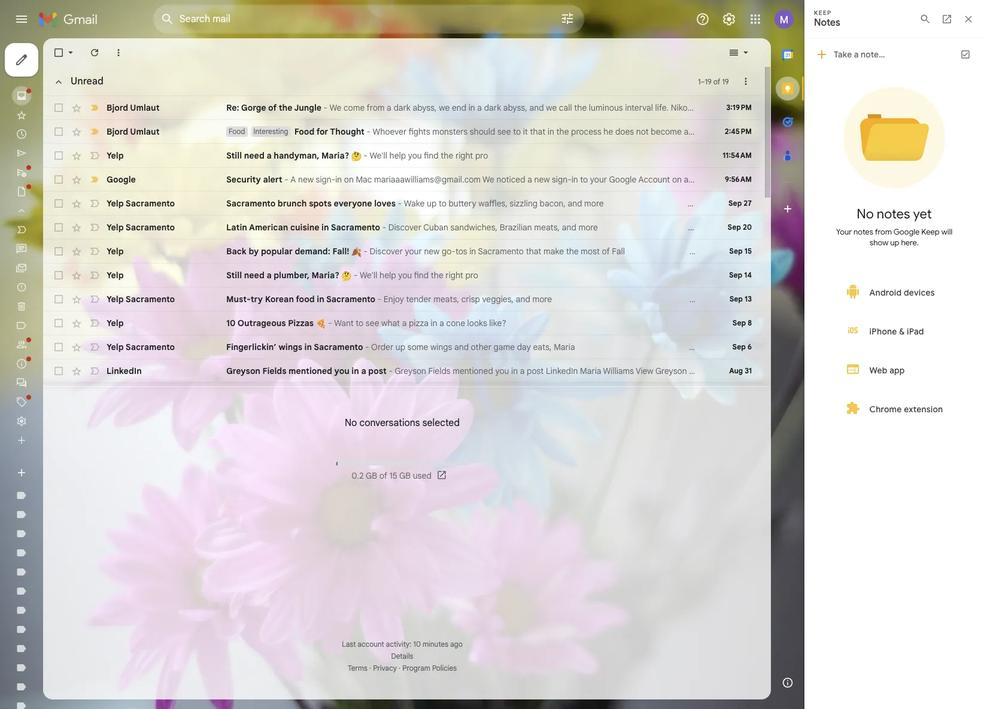 Task type: locate. For each thing, give the bounding box(es) containing it.
0 horizontal spatial google
[[107, 174, 136, 185]]

sep for wake up to buttery waffles, sizzling bacon, and more ͏ ͏ ͏ ͏ ͏ ͏ ͏ ͏ ͏ ͏ ͏ ͏ ͏ ͏ ͏ ͏ ͏ ͏ ͏ ͏ ͏ ͏ ͏ ͏ ͏ ͏ ͏ ͏ ͏ ͏ ͏ ͏ ͏ ͏ ͏ ͏ ͏ ͏ ͏ ͏ ͏ ͏ ͏ ͏ ͏ ͏ ͏ ͏ ͏ ͏ ͏ ͏ ͏ ͏ ͏ ͏ ͏ ͏ ͏ ͏ ͏ ͏ ͏ ͏ ͏ ͏ ͏ ͏ ͏ ͏ ͏ ͏ ͏ ͏
[[729, 199, 742, 208]]

1 wings from the left
[[279, 342, 302, 353]]

it
[[523, 126, 528, 137]]

1 mac from the left
[[356, 174, 372, 185]]

pro for still need a plumber, maria?
[[465, 270, 478, 281]]

abyss
[[905, 126, 927, 137]]

2 vertical spatial more
[[532, 294, 552, 305]]

greyson fields mentioned you in a post -
[[226, 366, 395, 377]]

navigation
[[0, 38, 144, 709]]

row up what
[[43, 287, 762, 311]]

1 umlaut from the top
[[130, 102, 160, 113]]

1 not important switch from the top
[[89, 222, 101, 233]]

0 horizontal spatial wings
[[279, 342, 302, 353]]

15 left used
[[389, 470, 397, 481]]

1 horizontal spatial see
[[497, 126, 511, 137]]

abyss,
[[864, 126, 888, 137]]

sandwiches,
[[451, 222, 498, 233]]

see left it
[[497, 126, 511, 137]]

0 horizontal spatial gb
[[366, 470, 377, 481]]

1 sign- from the left
[[316, 174, 335, 185]]

0 vertical spatial pro
[[475, 150, 488, 161]]

0 vertical spatial more
[[584, 198, 604, 209]]

- right post
[[389, 366, 393, 377]]

None checkbox
[[53, 150, 65, 162], [53, 222, 65, 233], [53, 245, 65, 257], [53, 150, 65, 162], [53, 222, 65, 233], [53, 245, 65, 257]]

0 vertical spatial help
[[390, 150, 406, 161]]

🤔 image for still need a handyman, maria?
[[351, 151, 362, 161]]

discover down wake
[[388, 222, 421, 233]]

15 up 14
[[745, 247, 752, 256]]

search mail image
[[157, 8, 178, 30]]

main content
[[43, 38, 984, 709]]

3 row from the top
[[43, 144, 762, 168]]

find up the mariaaawilliams@gmail.com
[[424, 150, 439, 161]]

0 vertical spatial we'll
[[370, 150, 387, 161]]

if
[[743, 126, 748, 137]]

19 left inbox section options icon
[[722, 77, 729, 86]]

row
[[43, 96, 762, 120], [43, 120, 984, 144], [43, 144, 762, 168], [43, 168, 984, 192], [43, 192, 763, 216], [43, 216, 762, 239], [43, 239, 762, 263], [43, 263, 762, 287], [43, 287, 762, 311], [43, 311, 762, 335], [43, 335, 762, 359], [43, 359, 762, 383], [43, 383, 762, 407]]

if left "this"
[[738, 174, 743, 185]]

gb right 0.2
[[366, 470, 377, 481]]

6 row from the top
[[43, 216, 762, 239]]

not important switch for latin american cuisine in sacramento
[[89, 222, 101, 233]]

3 yelp from the top
[[107, 222, 124, 233]]

right
[[456, 150, 473, 161], [446, 270, 463, 281]]

in right food
[[317, 294, 324, 305]]

sep left 14
[[729, 271, 743, 280]]

2 sign- from the left
[[552, 174, 572, 185]]

become
[[651, 126, 682, 137]]

1 vertical spatial we'll
[[360, 270, 377, 281]]

gaze left long
[[766, 126, 784, 137]]

20
[[743, 223, 752, 232]]

security alert - a new sign-in on mac mariaaawilliams@gmail.com we noticed a new sign-in to your google account on a mac device. if this was you, you don't need to do anything. if not, we'll help yo
[[226, 174, 984, 185]]

need right don't
[[834, 174, 853, 185]]

1 horizontal spatial on
[[672, 174, 682, 185]]

0 vertical spatial umlaut
[[130, 102, 160, 113]]

a left plumber,
[[267, 270, 272, 281]]

monster.
[[691, 126, 724, 137]]

0 horizontal spatial food
[[229, 127, 245, 136]]

sacramento
[[126, 198, 175, 209], [226, 198, 276, 209], [126, 222, 175, 233], [331, 222, 380, 233], [478, 246, 524, 257], [126, 294, 175, 305], [326, 294, 375, 305], [126, 342, 175, 353], [314, 342, 363, 353]]

this
[[746, 174, 759, 185]]

0 vertical spatial - we'll help you find the right pro ͏ ͏ ͏ ͏ ͏ ͏ ͏ ͏ ͏ ͏ ͏ ͏ ͏ ͏ ͏ ͏ ͏ ͏ ͏ ͏ ͏ ͏ ͏ ͏ ͏ ͏ ͏ ͏ ͏ ͏ ͏ ͏ ͏ ͏ ͏ ͏ ͏ ͏ ͏ ͏ ͏ ͏ ͏ ͏ ͏ ͏ ͏ ͏ ͏ ͏ ͏ ͏ ͏ ͏ ͏ ͏ ͏ ͏ ͏ ͏ ͏ ͏ ͏ ͏ ͏ ͏ ͏ ͏ ͏ ͏ ͏ ͏ ͏ ͏ ͏ ͏ ͏ ͏ ͏ ͏ ͏ ͏
[[362, 150, 664, 161]]

2 yelp sacramento from the top
[[107, 222, 175, 233]]

2 umlaut from the top
[[130, 126, 160, 137]]

1 bjord umlaut from the top
[[107, 102, 160, 113]]

- we'll help you find the right pro ͏ ͏ ͏ ͏ ͏ ͏ ͏ ͏ ͏ ͏ ͏ ͏ ͏ ͏ ͏ ͏ ͏ ͏ ͏ ͏ ͏ ͏ ͏ ͏ ͏ ͏ ͏ ͏ ͏ ͏ ͏ ͏ ͏ ͏ ͏ ͏ ͏ ͏ ͏ ͏ ͏ ͏ ͏ ͏ ͏ ͏ ͏ ͏ ͏ ͏ ͏ ͏ ͏ ͏ ͏ ͏ ͏ ͏ ͏ ͏ ͏ ͏ ͏ ͏ ͏ ͏ ͏ ͏ ͏ ͏ ͏ ͏ ͏ ͏ ͏ ͏ ͏ ͏ ͏ ͏ ͏ ͏ for still need a plumber, maria?
[[352, 270, 654, 281]]

find up the tender
[[414, 270, 429, 281]]

2 if from the left
[[915, 174, 920, 185]]

1 vertical spatial 🤔 image
[[342, 271, 352, 281]]

need for still need a handyman, maria?
[[244, 150, 265, 161]]

meats, down bacon,
[[534, 222, 560, 233]]

go-
[[442, 246, 456, 257]]

of
[[714, 77, 720, 86], [268, 102, 277, 113], [602, 246, 610, 257], [379, 470, 387, 481]]

sep left 13 at the top of the page
[[730, 295, 743, 304]]

1 vertical spatial bjord
[[107, 126, 128, 137]]

in up everyone
[[335, 174, 342, 185]]

1 horizontal spatial your
[[590, 174, 607, 185]]

1 horizontal spatial sign-
[[552, 174, 572, 185]]

sep left 20
[[728, 223, 741, 232]]

still need a handyman, maria?
[[226, 150, 351, 161]]

if left not,
[[915, 174, 920, 185]]

we'll down the whoever
[[370, 150, 387, 161]]

3 not important switch from the top
[[89, 269, 101, 281]]

- left order
[[365, 342, 369, 353]]

row containing linkedin
[[43, 359, 762, 383]]

2 bjord umlaut from the top
[[107, 126, 160, 137]]

0 horizontal spatial 19
[[705, 77, 712, 86]]

food left for
[[294, 126, 315, 137]]

0 horizontal spatial your
[[405, 246, 422, 257]]

minutes
[[423, 640, 449, 649]]

9:56 am
[[725, 175, 752, 184]]

1
[[698, 77, 701, 86]]

0 vertical spatial bjord umlaut
[[107, 102, 160, 113]]

food
[[294, 126, 315, 137], [229, 127, 245, 136]]

re: gorge of the jungle -
[[226, 102, 330, 113]]

sep down sep 20
[[729, 247, 743, 256]]

new right a at left
[[298, 174, 314, 185]]

the left process
[[556, 126, 569, 137]]

🤔 image
[[351, 151, 362, 161], [342, 271, 352, 281]]

bjord for -
[[107, 102, 128, 113]]

1 · from the left
[[369, 664, 371, 673]]

4 yelp sacramento from the top
[[107, 342, 175, 353]]

0 vertical spatial meats,
[[534, 222, 560, 233]]

and up - discover your new go-tos in sacramento that make the most of fall͏ ͏ ͏ ͏ ͏ ͏͏ ͏ ͏ ͏ ͏ ͏͏ ͏ ͏ ͏ ͏ ͏͏ ͏ ͏ ͏ ͏ ͏͏ ͏ ͏ ͏ ͏ ͏͏ ͏ ͏ ͏ ͏ ͏͏ ͏ ͏ ͏ ͏ ͏͏ ͏ ͏ ͏ ͏ ͏͏ ͏ ͏ ͏ ͏ ͏͏ ͏ ͏ ͏ ͏ ͏͏ ͏ ͏ ͏ ͏ ͏͏ ͏ ͏ ͏ ͏ ͏͏ ͏
[[562, 222, 576, 233]]

· right terms link
[[369, 664, 371, 673]]

row down the cuban
[[43, 239, 762, 263]]

need
[[244, 150, 265, 161], [834, 174, 853, 185], [244, 270, 265, 281]]

0 horizontal spatial mac
[[356, 174, 372, 185]]

not important switch for back by popular demand: fall!
[[89, 245, 101, 257]]

1 horizontal spatial mac
[[691, 174, 707, 185]]

umlaut
[[130, 102, 160, 113], [130, 126, 160, 137]]

tab list
[[771, 38, 805, 666]]

linkedin
[[107, 366, 142, 377]]

on right account
[[672, 174, 682, 185]]

more up the most
[[579, 222, 598, 233]]

row down the mariaaawilliams@gmail.com
[[43, 192, 763, 216]]

6 not important switch from the top
[[89, 341, 101, 353]]

popular
[[261, 246, 293, 257]]

9 row from the top
[[43, 287, 762, 311]]

pro for still need a handyman, maria?
[[475, 150, 488, 161]]

and right veggies,
[[516, 294, 530, 305]]

the down monsters
[[441, 150, 453, 161]]

5 yelp from the top
[[107, 270, 124, 281]]

2 still from the top
[[226, 270, 242, 281]]

re:
[[226, 102, 239, 113]]

sep left 8
[[733, 318, 746, 327]]

0 vertical spatial right
[[456, 150, 473, 161]]

we'll
[[370, 150, 387, 161], [360, 270, 377, 281]]

7 row from the top
[[43, 239, 762, 263]]

🍂 image
[[352, 247, 362, 257]]

find for still need a plumber, maria?
[[414, 270, 429, 281]]

- we'll help you find the right pro ͏ ͏ ͏ ͏ ͏ ͏ ͏ ͏ ͏ ͏ ͏ ͏ ͏ ͏ ͏ ͏ ͏ ͏ ͏ ͏ ͏ ͏ ͏ ͏ ͏ ͏ ͏ ͏ ͏ ͏ ͏ ͏ ͏ ͏ ͏ ͏ ͏ ͏ ͏ ͏ ͏ ͏ ͏ ͏ ͏ ͏ ͏ ͏ ͏ ͏ ͏ ͏ ͏ ͏ ͏ ͏ ͏ ͏ ͏ ͏ ͏ ͏ ͏ ͏ ͏ ͏ ͏ ͏ ͏ ͏ ͏ ͏ ͏ ͏ ͏ ͏ ͏ ͏ ͏ ͏ ͏ ͏ up the noticed at the right top of page
[[362, 150, 664, 161]]

8
[[748, 318, 752, 327]]

- right jungle
[[324, 102, 327, 113]]

toggle split pane mode image
[[728, 47, 740, 59]]

- left the whoever
[[367, 126, 371, 137]]

0 vertical spatial maria?
[[322, 150, 349, 161]]

5 not important switch from the top
[[89, 317, 101, 329]]

4 row from the top
[[43, 168, 984, 192]]

device.
[[709, 174, 736, 185]]

1 vertical spatial - we'll help you find the right pro ͏ ͏ ͏ ͏ ͏ ͏ ͏ ͏ ͏ ͏ ͏ ͏ ͏ ͏ ͏ ͏ ͏ ͏ ͏ ͏ ͏ ͏ ͏ ͏ ͏ ͏ ͏ ͏ ͏ ͏ ͏ ͏ ͏ ͏ ͏ ͏ ͏ ͏ ͏ ͏ ͏ ͏ ͏ ͏ ͏ ͏ ͏ ͏ ͏ ͏ ͏ ͏ ͏ ͏ ͏ ͏ ͏ ͏ ͏ ͏ ͏ ͏ ͏ ͏ ͏ ͏ ͏ ͏ ͏ ͏ ͏ ͏ ͏ ͏ ͏ ͏ ͏ ͏ ͏ ͏ ͏ ͏
[[352, 270, 654, 281]]

everyone
[[334, 198, 372, 209]]

1 vertical spatial up
[[396, 342, 405, 353]]

1 google from the left
[[107, 174, 136, 185]]

food for food
[[229, 127, 245, 136]]

10 right activity:
[[413, 640, 421, 649]]

maria?
[[322, 150, 349, 161], [312, 270, 339, 281]]

0 horizontal spatial if
[[738, 174, 743, 185]]

1 horizontal spatial 19
[[722, 77, 729, 86]]

sign-
[[316, 174, 335, 185], [552, 174, 572, 185]]

need for still need a plumber, maria?
[[244, 270, 265, 281]]

not important switch for must-try korean food in sacramento
[[89, 293, 101, 305]]

0 horizontal spatial see
[[366, 318, 379, 329]]

help up enjoy
[[380, 270, 396, 281]]

waffles,
[[478, 198, 508, 209]]

sep 27
[[729, 199, 752, 208]]

was
[[762, 174, 776, 185]]

to
[[513, 126, 521, 137], [580, 174, 588, 185], [856, 174, 863, 185], [439, 198, 447, 209], [356, 318, 364, 329]]

umlaut for food for thought
[[130, 126, 160, 137]]

row down enjoy
[[43, 311, 762, 335]]

1 horizontal spatial gb
[[399, 470, 411, 481]]

jungle
[[294, 102, 321, 113]]

0 vertical spatial need
[[244, 150, 265, 161]]

1 horizontal spatial 15
[[745, 247, 752, 256]]

help left yo
[[958, 174, 974, 185]]

main menu image
[[14, 12, 29, 26]]

if
[[738, 174, 743, 185], [915, 174, 920, 185]]

gb left used
[[399, 470, 411, 481]]

0 horizontal spatial gaze
[[766, 126, 784, 137]]

0 vertical spatial find
[[424, 150, 439, 161]]

0 horizontal spatial on
[[344, 174, 354, 185]]

refresh image
[[89, 47, 101, 59]]

1 vertical spatial help
[[958, 174, 974, 185]]

new
[[298, 174, 314, 185], [534, 174, 550, 185], [424, 246, 440, 257]]

sep
[[729, 199, 742, 208], [728, 223, 741, 232], [729, 247, 743, 256], [729, 271, 743, 280], [730, 295, 743, 304], [733, 318, 746, 327], [733, 342, 746, 351]]

most
[[581, 246, 600, 257]]

2 vertical spatial need
[[244, 270, 265, 281]]

still need a plumber, maria?
[[226, 270, 342, 281]]

a
[[291, 174, 296, 185]]

tender
[[406, 294, 431, 305]]

0 horizontal spatial sign-
[[316, 174, 335, 185]]

1 vertical spatial pro
[[465, 270, 478, 281]]

0 horizontal spatial 10
[[226, 318, 236, 329]]

1 vertical spatial your
[[405, 246, 422, 257]]

tos
[[456, 246, 467, 257]]

up right wake
[[427, 198, 437, 209]]

0 vertical spatial up
[[427, 198, 437, 209]]

fields
[[263, 366, 286, 377]]

1 horizontal spatial 10
[[413, 640, 421, 649]]

mac up everyone
[[356, 174, 372, 185]]

1 vertical spatial maria?
[[312, 270, 339, 281]]

sep 6
[[733, 342, 752, 351]]

1 vertical spatial bjord umlaut
[[107, 126, 160, 137]]

bjord umlaut for -
[[107, 102, 160, 113]]

1 horizontal spatial wings
[[430, 342, 452, 353]]

korean
[[265, 294, 294, 305]]

None search field
[[153, 5, 584, 34]]

mac
[[356, 174, 372, 185], [691, 174, 707, 185]]

0 vertical spatial 🤔 image
[[351, 151, 362, 161]]

day
[[517, 342, 531, 353]]

of right gorge
[[268, 102, 277, 113]]

4 yelp from the top
[[107, 246, 124, 257]]

1 horizontal spatial google
[[609, 174, 637, 185]]

we'll down 🍂 icon
[[360, 270, 377, 281]]

new left go-
[[424, 246, 440, 257]]

0 horizontal spatial meats,
[[434, 294, 459, 305]]

2 19 from the left
[[722, 77, 729, 86]]

1 horizontal spatial food
[[294, 126, 315, 137]]

enough
[[805, 126, 834, 137]]

not important switch for still need a plumber, maria?
[[89, 269, 101, 281]]

1 horizontal spatial meats,
[[534, 222, 560, 233]]

sep 20
[[728, 223, 752, 232]]

2 bjord from the top
[[107, 126, 128, 137]]

need up security
[[244, 150, 265, 161]]

bjord
[[107, 102, 128, 113], [107, 126, 128, 137]]

looks
[[467, 318, 487, 329]]

sep 8
[[733, 318, 752, 327]]

terms link
[[348, 664, 368, 673]]

long
[[786, 126, 803, 137]]

not important switch for 10 outrageous pizzas
[[89, 317, 101, 329]]

0 vertical spatial your
[[590, 174, 607, 185]]

for
[[316, 126, 328, 137]]

2 gb from the left
[[399, 470, 411, 481]]

7 not important switch from the top
[[89, 365, 101, 377]]

discover
[[388, 222, 421, 233], [370, 246, 403, 257]]

some
[[408, 342, 428, 353]]

on up everyone
[[344, 174, 354, 185]]

pro up crisp
[[465, 270, 478, 281]]

yelp sacramento for sacramento brunch spots everyone loves
[[107, 198, 175, 209]]

a left cone
[[440, 318, 444, 329]]

row up enjoy
[[43, 263, 762, 287]]

14
[[744, 271, 752, 280]]

meats, left crisp
[[434, 294, 459, 305]]

see left what
[[366, 318, 379, 329]]

1 vertical spatial umlaut
[[130, 126, 160, 137]]

10 down must-
[[226, 318, 236, 329]]

1 vertical spatial 15
[[389, 470, 397, 481]]

- we'll help you find the right pro ͏ ͏ ͏ ͏ ͏ ͏ ͏ ͏ ͏ ͏ ͏ ͏ ͏ ͏ ͏ ͏ ͏ ͏ ͏ ͏ ͏ ͏ ͏ ͏ ͏ ͏ ͏ ͏ ͏ ͏ ͏ ͏ ͏ ͏ ͏ ͏ ͏ ͏ ͏ ͏ ͏ ͏ ͏ ͏ ͏ ͏ ͏ ͏ ͏ ͏ ͏ ͏ ͏ ͏ ͏ ͏ ͏ ͏ ͏ ͏ ͏ ͏ ͏ ͏ ͏ ͏ ͏ ͏ ͏ ͏ ͏ ͏ ͏ ͏ ͏ ͏ ͏ ͏ ͏ ͏ ͏ ͏ up veggies,
[[352, 270, 654, 281]]

wings down pizzas
[[279, 342, 302, 353]]

1 horizontal spatial gaze
[[943, 126, 961, 137]]

food down the re:
[[229, 127, 245, 136]]

0 vertical spatial still
[[226, 150, 242, 161]]

0 vertical spatial bjord
[[107, 102, 128, 113]]

3 yelp sacramento from the top
[[107, 294, 175, 305]]

1 yelp sacramento from the top
[[107, 198, 175, 209]]

sep left 6
[[733, 342, 746, 351]]

0 horizontal spatial 15
[[389, 470, 397, 481]]

None checkbox
[[53, 47, 65, 59], [53, 102, 65, 114], [53, 126, 65, 138], [53, 174, 65, 186], [53, 198, 65, 210], [53, 269, 65, 281], [53, 293, 65, 305], [53, 317, 65, 329], [53, 341, 65, 353], [53, 365, 65, 377], [53, 47, 65, 59], [53, 102, 65, 114], [53, 126, 65, 138], [53, 174, 65, 186], [53, 198, 65, 210], [53, 269, 65, 281], [53, 293, 65, 305], [53, 317, 65, 329], [53, 341, 65, 353], [53, 365, 65, 377]]

not important switch
[[89, 222, 101, 233], [89, 245, 101, 257], [89, 269, 101, 281], [89, 293, 101, 305], [89, 317, 101, 329], [89, 341, 101, 353], [89, 365, 101, 377]]

more right veggies,
[[532, 294, 552, 305]]

find
[[424, 150, 439, 161], [414, 270, 429, 281]]

1 horizontal spatial ·
[[399, 664, 401, 673]]

1 horizontal spatial if
[[915, 174, 920, 185]]

still up security
[[226, 150, 242, 161]]

1 still from the top
[[226, 150, 242, 161]]

row up the whoever
[[43, 96, 762, 120]]

latin american cuisine in sacramento - discover cuban sandwiches, brazilian meats, and more ͏ ͏ ͏ ͏ ͏ ͏ ͏ ͏ ͏ ͏ ͏ ͏ ͏ ͏ ͏ ͏ ͏ ͏ ͏ ͏ ͏ ͏ ͏ ͏ ͏ ͏ ͏ ͏ ͏ ͏ ͏ ͏ ͏ ͏ ͏ ͏ ͏ ͏ ͏ ͏ ͏ ͏ ͏ ͏ ͏ ͏ ͏ ͏ ͏ ͏ ͏ ͏ ͏ ͏ ͏ ͏ ͏ ͏ ͏ ͏ ͏ ͏ ͏ ͏ ͏ ͏ ͏ ͏ ͏ ͏ ͏ ͏ ͏ ͏
[[226, 222, 757, 233]]

sign- up 'spots'
[[316, 174, 335, 185]]

1 bjord from the top
[[107, 102, 128, 113]]

1 if from the left
[[738, 174, 743, 185]]

help down the whoever
[[390, 150, 406, 161]]

1 vertical spatial right
[[446, 270, 463, 281]]

2 not important switch from the top
[[89, 245, 101, 257]]

- left a at left
[[285, 174, 288, 185]]

sign- up bacon,
[[552, 174, 572, 185]]

you
[[750, 126, 764, 137], [408, 150, 422, 161], [797, 174, 810, 185], [398, 270, 412, 281], [334, 366, 349, 377]]

4 not important switch from the top
[[89, 293, 101, 305]]

0 horizontal spatial ·
[[369, 664, 371, 673]]

2 vertical spatial help
[[380, 270, 396, 281]]

right down monsters
[[456, 150, 473, 161]]

1 vertical spatial still
[[226, 270, 242, 281]]

help for still need a plumber, maria?
[[380, 270, 396, 281]]

up
[[427, 198, 437, 209], [396, 342, 405, 353]]

11 row from the top
[[43, 335, 762, 359]]

0 vertical spatial see
[[497, 126, 511, 137]]

0 horizontal spatial up
[[396, 342, 405, 353]]

american
[[249, 222, 288, 233]]

wings right some
[[430, 342, 452, 353]]

0 vertical spatial 15
[[745, 247, 752, 256]]

pizzas
[[288, 318, 314, 329]]

a right become
[[684, 126, 689, 137]]

your down he
[[590, 174, 607, 185]]

not important switch for fingerlickin' wings in sacramento
[[89, 341, 101, 353]]

find for still need a handyman, maria?
[[424, 150, 439, 161]]

·
[[369, 664, 371, 673], [399, 664, 401, 673]]

cuban
[[423, 222, 448, 233]]

12 row from the top
[[43, 359, 762, 383]]

back
[[963, 126, 982, 137]]

help
[[390, 150, 406, 161], [958, 174, 974, 185], [380, 270, 396, 281]]

we'll for still need a handyman, maria?
[[370, 150, 387, 161]]

🤔 image down fall!
[[342, 271, 352, 281]]

sep for order up some wings and other game day eats, maria ͏ ͏ ͏ ͏ ͏ ͏ ͏ ͏ ͏ ͏ ͏ ͏ ͏ ͏ ͏ ͏ ͏ ͏ ͏ ͏ ͏ ͏ ͏ ͏ ͏ ͏ ͏ ͏ ͏ ͏ ͏ ͏ ͏ ͏ ͏ ͏ ͏ ͏ ͏ ͏ ͏ ͏ ͏ ͏ ͏ ͏ ͏ ͏ ͏ ͏ ͏ ͏ ͏ ͏ ͏ ͏ ͏ ͏ ͏ ͏ ͏ ͏ ͏ ͏ ͏ ͏ ͏ ͏ ͏ ͏ ͏ ͏ ͏ ͏ ͏
[[733, 342, 746, 351]]

1 vertical spatial 10
[[413, 640, 421, 649]]

maria? down the demand:
[[312, 270, 339, 281]]

gb
[[366, 470, 377, 481], [399, 470, 411, 481]]

- down loves
[[382, 222, 386, 233]]

1 vertical spatial find
[[414, 270, 429, 281]]

0 vertical spatial 10
[[226, 318, 236, 329]]

your left go-
[[405, 246, 422, 257]]

- left enjoy
[[378, 294, 381, 305]]

row up the noticed at the right top of page
[[43, 120, 984, 144]]

1 vertical spatial more
[[579, 222, 598, 233]]

1 gaze from the left
[[766, 126, 784, 137]]

buttery
[[449, 198, 476, 209]]

settings image
[[722, 12, 736, 26]]



Task type: describe. For each thing, give the bounding box(es) containing it.
1 19 from the left
[[705, 77, 712, 86]]

10 outrageous pizzas
[[226, 318, 316, 329]]

1 – 19 of 19
[[698, 77, 729, 86]]

and left other
[[454, 342, 469, 353]]

food for thought - whoever fights monsters should see to it that in the process he does not become a monster. and if you gaze long enough into an abyss, the abyss will gaze back i
[[294, 126, 984, 137]]

enjoy
[[384, 294, 404, 305]]

7 yelp from the top
[[107, 318, 124, 329]]

want
[[334, 318, 354, 329]]

3:19 pm
[[726, 103, 752, 112]]

mentioned
[[289, 366, 332, 377]]

privacy link
[[373, 664, 397, 673]]

sep 15
[[729, 247, 752, 256]]

fall͏
[[612, 246, 625, 257]]

1 horizontal spatial up
[[427, 198, 437, 209]]

no conversations selected
[[345, 417, 460, 429]]

main content containing unread
[[43, 38, 984, 709]]

- left wake
[[398, 198, 402, 209]]

we
[[483, 174, 494, 185]]

1 horizontal spatial new
[[424, 246, 440, 257]]

unread
[[71, 75, 103, 87]]

a right what
[[402, 318, 407, 329]]

in left post
[[352, 366, 359, 377]]

we'll for still need a plumber, maria?
[[360, 270, 377, 281]]

must-try korean food in sacramento - enjoy tender meats, crisp veggies, and more ͏ ͏ ͏ ͏ ͏ ͏ ͏ ͏ ͏ ͏ ͏ ͏ ͏ ͏ ͏ ͏ ͏ ͏ ͏ ͏ ͏ ͏ ͏ ͏ ͏ ͏ ͏ ͏ ͏ ͏ ͏ ͏ ͏ ͏ ͏ ͏ ͏ ͏ ͏ ͏ ͏ ͏ ͏ ͏ ͏ ͏ ͏ ͏ ͏ ͏ ͏ ͏ ͏ ͏ ͏ ͏ ͏ ͏ ͏ ͏ ͏ ͏ ͏ ͏ ͏ ͏ ͏ ͏ ͏ ͏ ͏ ͏ ͏ ͏ ͏ ͏ ͏ ͏ ͏
[[226, 294, 722, 305]]

of right 0.2
[[379, 470, 387, 481]]

8 row from the top
[[43, 263, 762, 287]]

account
[[639, 174, 670, 185]]

1 vertical spatial need
[[834, 174, 853, 185]]

in right cuisine
[[322, 222, 329, 233]]

follow link to manage storage image
[[436, 470, 448, 482]]

in up mentioned
[[304, 342, 312, 353]]

1 vertical spatial discover
[[370, 246, 403, 257]]

handyman,
[[274, 150, 319, 161]]

brazilian
[[500, 222, 532, 233]]

13 row from the top
[[43, 383, 762, 407]]

greyson
[[226, 366, 260, 377]]

don't
[[812, 174, 832, 185]]

gorge
[[241, 102, 266, 113]]

aug
[[729, 366, 743, 375]]

i
[[984, 126, 984, 137]]

not important switch for greyson fields mentioned you in a post
[[89, 365, 101, 377]]

you right if on the top of the page
[[750, 126, 764, 137]]

maria
[[554, 342, 575, 353]]

bjord umlaut for food for thought
[[107, 126, 160, 137]]

right for still need a handyman, maria?
[[456, 150, 473, 161]]

still for still need a plumber, maria?
[[226, 270, 242, 281]]

veggies,
[[482, 294, 514, 305]]

row containing google
[[43, 168, 984, 192]]

2 google from the left
[[609, 174, 637, 185]]

1 vertical spatial that
[[526, 246, 541, 257]]

does
[[615, 126, 634, 137]]

🍕 image
[[316, 319, 326, 329]]

policies
[[432, 664, 457, 673]]

0 vertical spatial that
[[530, 126, 546, 137]]

fingerlickin' wings in sacramento - order up some wings and other game day eats, maria ͏ ͏ ͏ ͏ ͏ ͏ ͏ ͏ ͏ ͏ ͏ ͏ ͏ ͏ ͏ ͏ ͏ ͏ ͏ ͏ ͏ ͏ ͏ ͏ ͏ ͏ ͏ ͏ ͏ ͏ ͏ ͏ ͏ ͏ ͏ ͏ ͏ ͏ ͏ ͏ ͏ ͏ ͏ ͏ ͏ ͏ ͏ ͏ ͏ ͏ ͏ ͏ ͏ ͏ ͏ ͏ ͏ ͏ ͏ ͏ ͏ ͏ ͏ ͏ ͏ ͏ ͏ ͏ ͏ ͏ ͏ ͏ ͏ ͏ ͏
[[226, 342, 736, 353]]

to left buttery
[[439, 198, 447, 209]]

1 gb from the left
[[366, 470, 377, 481]]

an
[[852, 126, 862, 137]]

and right bacon,
[[568, 198, 582, 209]]

15 inside the unread tab panel
[[745, 247, 752, 256]]

- want to see what a pizza in a cone looks like? ͏ ͏ ͏ ͏ ͏ ͏ ͏ ͏ ͏ ͏͏ ͏ ͏ ͏ ͏ ͏͏ ͏ ͏ ͏ ͏ ͏ ͏ ͏ ͏ ͏ ͏͏ ͏ ͏ ͏ ͏ ͏ ͏ ͏ ͏ ͏ ͏͏ ͏ ͏ ͏ ͏ ͏ ͏ ͏ ͏ ͏ ͏͏ ͏ ͏ ͏ ͏ ͏ ͏ ͏ ͏ ͏ ͏ ͏ ͏ ͏ ͏ ͏ ͏ ͏ ͏ ͏ ͏ ͏ ͏ ͏ ͏ ͏ ͏ ͏͏ ͏ ͏
[[326, 318, 665, 329]]

27
[[744, 199, 752, 208]]

10 inside last account activity: 10 minutes ago details terms · privacy · program policies
[[413, 640, 421, 649]]

support image
[[696, 12, 710, 26]]

to down process
[[580, 174, 588, 185]]

inbox section options image
[[740, 75, 752, 87]]

sep for we'll help you find the right pro ͏ ͏ ͏ ͏ ͏ ͏ ͏ ͏ ͏ ͏ ͏ ͏ ͏ ͏ ͏ ͏ ͏ ͏ ͏ ͏ ͏ ͏ ͏ ͏ ͏ ͏ ͏ ͏ ͏ ͏ ͏ ͏ ͏ ͏ ͏ ͏ ͏ ͏ ͏ ͏ ͏ ͏ ͏ ͏ ͏ ͏ ͏ ͏ ͏ ͏ ͏ ͏ ͏ ͏ ͏ ͏ ͏ ͏ ͏ ͏ ͏ ͏ ͏ ͏ ͏ ͏ ͏ ͏ ͏ ͏ ͏ ͏ ͏ ͏ ͏ ͏ ͏ ͏ ͏ ͏ ͏ ͏
[[729, 271, 743, 280]]

in right it
[[548, 126, 554, 137]]

you right mentioned
[[334, 366, 349, 377]]

sacramento brunch spots everyone loves - wake up to buttery waffles, sizzling bacon, and more ͏ ͏ ͏ ͏ ͏ ͏ ͏ ͏ ͏ ͏ ͏ ͏ ͏ ͏ ͏ ͏ ͏ ͏ ͏ ͏ ͏ ͏ ͏ ͏ ͏ ͏ ͏ ͏ ͏ ͏ ͏ ͏ ͏ ͏ ͏ ͏ ͏ ͏ ͏ ͏ ͏ ͏ ͏ ͏ ͏ ͏ ͏ ͏ ͏ ͏ ͏ ͏ ͏ ͏ ͏ ͏ ͏ ͏ ͏ ͏ ͏ ͏ ͏ ͏ ͏ ͏ ͏ ͏ ͏ ͏ ͏ ͏ ͏ ͏
[[226, 198, 763, 209]]

Search mail text field
[[180, 13, 527, 25]]

selected
[[422, 417, 460, 429]]

you down fights
[[408, 150, 422, 161]]

a right account
[[684, 174, 689, 185]]

should
[[470, 126, 495, 137]]

1 vertical spatial see
[[366, 318, 379, 329]]

food
[[296, 294, 315, 305]]

more image
[[113, 47, 125, 59]]

activity:
[[386, 640, 412, 649]]

to left it
[[513, 126, 521, 137]]

back by popular demand: fall!
[[226, 246, 352, 257]]

sep for want to see what a pizza in a cone looks like? ͏ ͏ ͏ ͏ ͏ ͏ ͏ ͏ ͏ ͏͏ ͏ ͏ ͏ ͏ ͏͏ ͏ ͏ ͏ ͏ ͏ ͏ ͏ ͏ ͏ ͏͏ ͏ ͏ ͏ ͏ ͏ ͏ ͏ ͏ ͏ ͏͏ ͏ ͏ ͏ ͏ ͏ ͏ ͏ ͏ ͏ ͏͏ ͏ ͏ ͏ ͏ ͏ ͏ ͏ ͏ ͏ ͏ ͏ ͏ ͏ ͏ ͏ ͏ ͏ ͏ ͏ ͏ ͏ ͏ ͏ ͏ ͏ ͏ ͏͏ ͏ ͏
[[733, 318, 746, 327]]

2 gaze from the left
[[943, 126, 961, 137]]

in right pizza
[[431, 318, 437, 329]]

help for still need a handyman, maria?
[[390, 150, 406, 161]]

fingerlickin'
[[226, 342, 277, 353]]

umlaut for -
[[130, 102, 160, 113]]

0.2 gb of 15 gb used
[[352, 470, 432, 481]]

by
[[249, 246, 259, 257]]

0 horizontal spatial new
[[298, 174, 314, 185]]

still for still need a handyman, maria?
[[226, 150, 242, 161]]

2 · from the left
[[399, 664, 401, 673]]

1 on from the left
[[344, 174, 354, 185]]

10 row from the top
[[43, 311, 762, 335]]

fights
[[409, 126, 430, 137]]

to left do
[[856, 174, 863, 185]]

outrageous
[[237, 318, 286, 329]]

food for food for thought - whoever fights monsters should see to it that in the process he does not become a monster. and if you gaze long enough into an abyss, the abyss will gaze back i
[[294, 126, 315, 137]]

not
[[636, 126, 649, 137]]

must-
[[226, 294, 251, 305]]

to right want
[[356, 318, 364, 329]]

process
[[571, 126, 602, 137]]

- right "🍕" icon
[[328, 318, 332, 329]]

latin
[[226, 222, 247, 233]]

eats,
[[533, 342, 552, 353]]

- down 🍂 icon
[[354, 270, 358, 281]]

- right 🍂 icon
[[364, 246, 368, 257]]

bjord for food for thought
[[107, 126, 128, 137]]

yelp sacramento for must-try korean food in sacramento
[[107, 294, 175, 305]]

you right you,
[[797, 174, 810, 185]]

- discover your new go-tos in sacramento that make the most of fall͏ ͏ ͏ ͏ ͏ ͏͏ ͏ ͏ ͏ ͏ ͏͏ ͏ ͏ ͏ ͏ ͏͏ ͏ ͏ ͏ ͏ ͏͏ ͏ ͏ ͏ ͏ ͏͏ ͏ ͏ ͏ ͏ ͏͏ ͏ ͏ ͏ ͏ ͏͏ ͏ ͏ ͏ ͏ ͏͏ ͏ ͏ ͏ ͏ ͏͏ ͏ ͏ ͏ ͏ ͏͏ ͏ ͏ ͏ ͏ ͏͏ ͏ ͏ ͏ ͏ ͏͏ ͏
[[362, 246, 756, 257]]

the left the most
[[566, 246, 579, 257]]

pizza
[[409, 318, 429, 329]]

used
[[413, 470, 432, 481]]

0.2
[[352, 470, 364, 481]]

- down thought
[[364, 150, 368, 161]]

alert
[[263, 174, 282, 185]]

0 vertical spatial discover
[[388, 222, 421, 233]]

2 wings from the left
[[430, 342, 452, 353]]

you up enjoy
[[398, 270, 412, 281]]

2 mac from the left
[[691, 174, 707, 185]]

the left abyss
[[890, 126, 903, 137]]

10 inside row
[[226, 318, 236, 329]]

terms
[[348, 664, 368, 673]]

program
[[402, 664, 430, 673]]

a left post
[[361, 366, 366, 377]]

unread tab panel
[[43, 67, 984, 551]]

crisp
[[461, 294, 480, 305]]

sep for enjoy tender meats, crisp veggies, and more ͏ ͏ ͏ ͏ ͏ ͏ ͏ ͏ ͏ ͏ ͏ ͏ ͏ ͏ ͏ ͏ ͏ ͏ ͏ ͏ ͏ ͏ ͏ ͏ ͏ ͏ ͏ ͏ ͏ ͏ ͏ ͏ ͏ ͏ ͏ ͏ ͏ ͏ ͏ ͏ ͏ ͏ ͏ ͏ ͏ ͏ ͏ ͏ ͏ ͏ ͏ ͏ ͏ ͏ ͏ ͏ ͏ ͏ ͏ ͏ ͏ ͏ ͏ ͏ ͏ ͏ ͏ ͏ ͏ ͏ ͏ ͏ ͏ ͏ ͏ ͏ ͏ ͏ ͏
[[730, 295, 743, 304]]

a right the noticed at the right top of page
[[528, 174, 532, 185]]

sep for discover your new go-tos in sacramento that make the most of fall͏ ͏ ͏ ͏ ͏ ͏͏ ͏ ͏ ͏ ͏ ͏͏ ͏ ͏ ͏ ͏ ͏͏ ͏ ͏ ͏ ͏ ͏͏ ͏ ͏ ͏ ͏ ͏͏ ͏ ͏ ͏ ͏ ͏͏ ͏ ͏ ͏ ͏ ͏͏ ͏ ͏ ͏ ͏ ͏͏ ͏ ͏ ͏ ͏ ͏͏ ͏ ͏ ͏ ͏ ͏͏ ͏ ͏ ͏ ͏ ͏͏ ͏ ͏ ͏ ͏ ͏͏ ͏
[[729, 247, 743, 256]]

6
[[748, 342, 752, 351]]

2 on from the left
[[672, 174, 682, 185]]

in down process
[[572, 174, 578, 185]]

other
[[471, 342, 491, 353]]

5 row from the top
[[43, 192, 763, 216]]

yelp sacramento for fingerlickin' wings in sacramento
[[107, 342, 175, 353]]

1 row from the top
[[43, 96, 762, 120]]

spots
[[309, 198, 332, 209]]

bacon,
[[540, 198, 566, 209]]

yelp sacramento for latin american cuisine in sacramento
[[107, 222, 175, 233]]

right for still need a plumber, maria?
[[446, 270, 463, 281]]

2:45 pm
[[725, 127, 752, 136]]

privacy
[[373, 664, 397, 673]]

gmail image
[[38, 7, 104, 31]]

security
[[226, 174, 261, 185]]

demand:
[[295, 246, 330, 257]]

1 yelp from the top
[[107, 150, 124, 161]]

the down go-
[[431, 270, 444, 281]]

1 vertical spatial meats,
[[434, 294, 459, 305]]

will
[[929, 126, 941, 137]]

🤔 image for still need a plumber, maria?
[[342, 271, 352, 281]]

8 yelp from the top
[[107, 342, 124, 353]]

2 row from the top
[[43, 120, 984, 144]]

side panel section
[[771, 38, 805, 700]]

and
[[725, 126, 741, 137]]

a up alert
[[267, 150, 272, 161]]

advanced search options image
[[556, 7, 580, 31]]

2 yelp from the top
[[107, 198, 124, 209]]

6 yelp from the top
[[107, 294, 124, 305]]

the left jungle
[[279, 102, 293, 113]]

ago
[[450, 640, 463, 649]]

- we'll help you find the right pro ͏ ͏ ͏ ͏ ͏ ͏ ͏ ͏ ͏ ͏ ͏ ͏ ͏ ͏ ͏ ͏ ͏ ͏ ͏ ͏ ͏ ͏ ͏ ͏ ͏ ͏ ͏ ͏ ͏ ͏ ͏ ͏ ͏ ͏ ͏ ͏ ͏ ͏ ͏ ͏ ͏ ͏ ͏ ͏ ͏ ͏ ͏ ͏ ͏ ͏ ͏ ͏ ͏ ͏ ͏ ͏ ͏ ͏ ͏ ͏ ͏ ͏ ͏ ͏ ͏ ͏ ͏ ͏ ͏ ͏ ͏ ͏ ͏ ͏ ͏ ͏ ͏ ͏ ͏ ͏ ͏ ͏ for still need a handyman, maria?
[[362, 150, 664, 161]]

–
[[701, 77, 705, 86]]

whoever
[[373, 126, 407, 137]]

in right tos
[[469, 246, 476, 257]]

2 horizontal spatial new
[[534, 174, 550, 185]]

13
[[745, 295, 752, 304]]

maria? for still need a plumber, maria?
[[312, 270, 339, 281]]

of left fall͏
[[602, 246, 610, 257]]

of right –
[[714, 77, 720, 86]]

mariaaawilliams@gmail.com
[[374, 174, 481, 185]]

what
[[381, 318, 400, 329]]

31
[[745, 366, 752, 375]]

sep for discover cuban sandwiches, brazilian meats, and more ͏ ͏ ͏ ͏ ͏ ͏ ͏ ͏ ͏ ͏ ͏ ͏ ͏ ͏ ͏ ͏ ͏ ͏ ͏ ͏ ͏ ͏ ͏ ͏ ͏ ͏ ͏ ͏ ͏ ͏ ͏ ͏ ͏ ͏ ͏ ͏ ͏ ͏ ͏ ͏ ͏ ͏ ͏ ͏ ͏ ͏ ͏ ͏ ͏ ͏ ͏ ͏ ͏ ͏ ͏ ͏ ͏ ͏ ͏ ͏ ͏ ͏ ͏ ͏ ͏ ͏ ͏ ͏ ͏ ͏ ͏ ͏ ͏ ͏
[[728, 223, 741, 232]]

fall!
[[333, 246, 349, 257]]

interesting
[[254, 127, 288, 136]]

into
[[836, 126, 850, 137]]

order
[[371, 342, 393, 353]]

maria? for still need a handyman, maria?
[[322, 150, 349, 161]]

game
[[494, 342, 515, 353]]

like?
[[489, 318, 506, 329]]



Task type: vqa. For each thing, say whether or not it's contained in the screenshot.
Add-Ons Link
no



